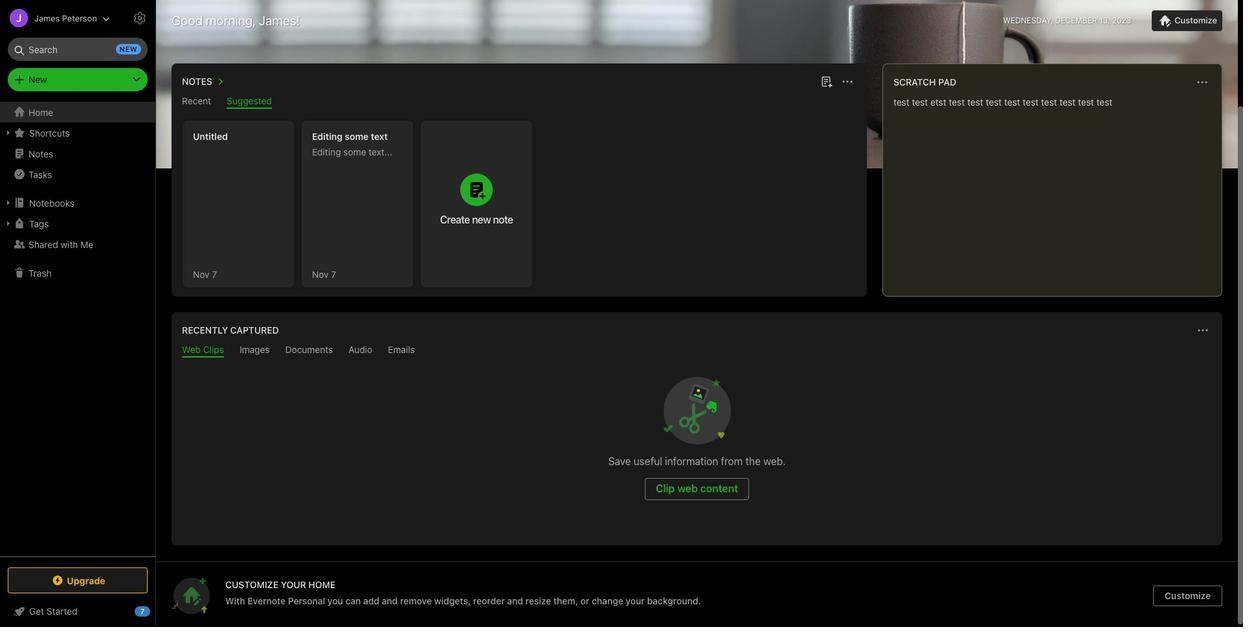 Task type: locate. For each thing, give the bounding box(es) containing it.
2 tab list from the top
[[174, 344, 1220, 358]]

tree containing home
[[0, 102, 155, 556]]

0 vertical spatial tab list
[[174, 95, 865, 109]]

or
[[581, 595, 590, 606]]

save useful information from the web.
[[609, 455, 786, 467]]

more actions image for scratch pad
[[1195, 74, 1211, 90]]

new
[[29, 74, 47, 85]]

remove
[[400, 595, 432, 606]]

web clips tab panel
[[172, 358, 1223, 545]]

7 inside the help and learning task checklist field
[[140, 607, 145, 615]]

some left text...
[[344, 146, 366, 157]]

customize
[[1175, 15, 1218, 25], [1165, 590, 1212, 601]]

editing left text
[[312, 131, 343, 142]]

0 vertical spatial some
[[345, 131, 369, 142]]

your
[[626, 595, 645, 606]]

2023
[[1113, 16, 1132, 25]]

0 horizontal spatial 7
[[140, 607, 145, 615]]

shared
[[29, 239, 58, 250]]

me
[[81, 239, 93, 250]]

1 vertical spatial notes
[[29, 148, 53, 159]]

tasks
[[29, 169, 52, 180]]

1 horizontal spatial new
[[472, 214, 491, 225]]

good
[[172, 13, 203, 28]]

2 nov 7 from the left
[[312, 269, 336, 280]]

2 editing from the top
[[312, 146, 341, 157]]

morning,
[[206, 13, 256, 28]]

you
[[328, 595, 343, 606]]

7
[[212, 269, 217, 280], [331, 269, 336, 280], [140, 607, 145, 615]]

some
[[345, 131, 369, 142], [344, 146, 366, 157]]

recent
[[182, 95, 211, 106]]

useful
[[634, 455, 663, 467]]

editing left text...
[[312, 146, 341, 157]]

click to collapse image
[[151, 603, 160, 619]]

documents
[[285, 344, 333, 355]]

tab list containing web clips
[[174, 344, 1220, 358]]

resize
[[526, 595, 551, 606]]

nov
[[193, 269, 210, 280], [312, 269, 329, 280]]

13,
[[1100, 16, 1111, 25]]

notes button
[[179, 74, 228, 89]]

1 horizontal spatial and
[[507, 595, 523, 606]]

1 horizontal spatial nov 7
[[312, 269, 336, 280]]

new inside search box
[[120, 45, 137, 53]]

trash link
[[0, 262, 155, 283]]

more actions image for recently captured
[[1196, 323, 1211, 338]]

shared with me
[[29, 239, 93, 250]]

1 vertical spatial customize
[[1165, 590, 1212, 601]]

background.
[[647, 595, 701, 606]]

tree
[[0, 102, 155, 556]]

1 vertical spatial editing
[[312, 146, 341, 157]]

tab list containing recent
[[174, 95, 865, 109]]

suggested tab
[[227, 95, 272, 109]]

notes up recent on the top of the page
[[182, 76, 212, 87]]

0 vertical spatial editing
[[312, 131, 343, 142]]

0 horizontal spatial and
[[382, 595, 398, 606]]

scratch pad
[[894, 76, 957, 87]]

web clips
[[182, 344, 224, 355]]

1 vertical spatial new
[[472, 214, 491, 225]]

recent tab
[[182, 95, 211, 109]]

notes up "tasks"
[[29, 148, 53, 159]]

shared with me link
[[0, 234, 155, 255]]

new down settings image
[[120, 45, 137, 53]]

started
[[47, 606, 77, 617]]

web
[[678, 483, 698, 494]]

the
[[746, 455, 761, 467]]

0 vertical spatial notes
[[182, 76, 212, 87]]

notes inside notes link
[[29, 148, 53, 159]]

1 horizontal spatial nov
[[312, 269, 329, 280]]

1 tab list from the top
[[174, 95, 865, 109]]

peterson
[[62, 13, 97, 23]]

content
[[701, 483, 739, 494]]

Start writing… text field
[[894, 97, 1222, 286]]

0 horizontal spatial nov
[[193, 269, 210, 280]]

more actions field for scratch pad
[[1194, 73, 1212, 91]]

tasks button
[[0, 164, 155, 185]]

0 horizontal spatial new
[[120, 45, 137, 53]]

james!
[[259, 13, 300, 28]]

add
[[363, 595, 380, 606]]

and right add
[[382, 595, 398, 606]]

0 vertical spatial new
[[120, 45, 137, 53]]

0 horizontal spatial notes
[[29, 148, 53, 159]]

editing some text editing some text...
[[312, 131, 392, 157]]

new left "note"
[[472, 214, 491, 225]]

home link
[[0, 102, 155, 122]]

new
[[120, 45, 137, 53], [472, 214, 491, 225]]

1 horizontal spatial notes
[[182, 76, 212, 87]]

tab list for notes
[[174, 95, 865, 109]]

your
[[281, 579, 306, 590]]

some left text
[[345, 131, 369, 142]]

recently captured button
[[179, 323, 279, 338]]

tab list
[[174, 95, 865, 109], [174, 344, 1220, 358]]

customize button
[[1153, 10, 1223, 31], [1154, 586, 1223, 606]]

notes link
[[0, 143, 155, 164]]

1 and from the left
[[382, 595, 398, 606]]

wednesday,
[[1004, 16, 1054, 25]]

home
[[309, 579, 336, 590]]

and left resize
[[507, 595, 523, 606]]

personal
[[288, 595, 325, 606]]

editing
[[312, 131, 343, 142], [312, 146, 341, 157]]

1 vertical spatial tab list
[[174, 344, 1220, 358]]

and
[[382, 595, 398, 606], [507, 595, 523, 606]]

suggested
[[227, 95, 272, 106]]

note
[[493, 214, 513, 225]]

expand tags image
[[3, 218, 14, 229]]

More actions field
[[839, 73, 857, 91], [1194, 73, 1212, 91], [1195, 321, 1213, 339]]

1 nov from the left
[[193, 269, 210, 280]]

captured
[[230, 325, 279, 336]]

nov 7
[[193, 269, 217, 280], [312, 269, 336, 280]]

wednesday, december 13, 2023
[[1004, 16, 1132, 25]]

more actions image
[[840, 74, 856, 89], [1195, 74, 1211, 90], [1196, 323, 1211, 338]]

1 nov 7 from the left
[[193, 269, 217, 280]]

0 horizontal spatial nov 7
[[193, 269, 217, 280]]



Task type: vqa. For each thing, say whether or not it's contained in the screenshot.
Clips
yes



Task type: describe. For each thing, give the bounding box(es) containing it.
more actions field for recently captured
[[1195, 321, 1213, 339]]

reorder
[[473, 595, 505, 606]]

tab list for recently captured
[[174, 344, 1220, 358]]

james peterson
[[34, 13, 97, 23]]

shortcuts
[[29, 127, 70, 138]]

documents tab
[[285, 344, 333, 358]]

with
[[225, 595, 245, 606]]

emails
[[388, 344, 415, 355]]

new button
[[8, 68, 148, 91]]

Search text field
[[17, 38, 139, 61]]

2 and from the left
[[507, 595, 523, 606]]

tags button
[[0, 213, 155, 234]]

evernote
[[248, 595, 286, 606]]

untitled
[[193, 131, 228, 142]]

james
[[34, 13, 60, 23]]

1 horizontal spatial 7
[[212, 269, 217, 280]]

good morning, james!
[[172, 13, 300, 28]]

save
[[609, 455, 631, 467]]

new inside button
[[472, 214, 491, 225]]

create
[[440, 214, 470, 225]]

home
[[29, 107, 53, 118]]

recently
[[182, 325, 228, 336]]

Account field
[[0, 5, 110, 31]]

can
[[346, 595, 361, 606]]

upgrade
[[67, 575, 105, 586]]

web.
[[764, 455, 786, 467]]

notes inside notes button
[[182, 76, 212, 87]]

trash
[[29, 267, 52, 278]]

settings image
[[132, 10, 148, 26]]

create new note button
[[421, 120, 532, 288]]

1 vertical spatial some
[[344, 146, 366, 157]]

upgrade button
[[8, 567, 148, 593]]

text...
[[369, 146, 392, 157]]

change
[[592, 595, 624, 606]]

customize your home with evernote personal you can add and remove widgets, reorder and resize them, or change your background.
[[225, 579, 701, 606]]

web
[[182, 344, 201, 355]]

tags
[[29, 218, 49, 229]]

information
[[665, 455, 719, 467]]

clip web content
[[656, 483, 739, 494]]

0 vertical spatial customize button
[[1153, 10, 1223, 31]]

get started
[[29, 606, 77, 617]]

recently captured
[[182, 325, 279, 336]]

notebooks link
[[0, 192, 155, 213]]

new search field
[[17, 38, 141, 61]]

clips
[[203, 344, 224, 355]]

1 editing from the top
[[312, 131, 343, 142]]

december
[[1056, 16, 1098, 25]]

clip
[[656, 483, 675, 494]]

clip web content button
[[645, 478, 750, 500]]

from
[[721, 455, 743, 467]]

pad
[[939, 76, 957, 87]]

widgets,
[[434, 595, 471, 606]]

images
[[240, 344, 270, 355]]

suggested tab panel
[[172, 109, 867, 297]]

audio
[[349, 344, 373, 355]]

1 vertical spatial customize button
[[1154, 586, 1223, 606]]

audio tab
[[349, 344, 373, 358]]

images tab
[[240, 344, 270, 358]]

scratch pad button
[[891, 74, 957, 90]]

with
[[61, 239, 78, 250]]

scratch
[[894, 76, 936, 87]]

expand notebooks image
[[3, 198, 14, 208]]

get
[[29, 606, 44, 617]]

Help and Learning task checklist field
[[0, 601, 155, 622]]

2 nov from the left
[[312, 269, 329, 280]]

customize
[[225, 579, 279, 590]]

web clips tab
[[182, 344, 224, 358]]

shortcuts button
[[0, 122, 155, 143]]

create new note
[[440, 214, 513, 225]]

0 vertical spatial customize
[[1175, 15, 1218, 25]]

emails tab
[[388, 344, 415, 358]]

2 horizontal spatial 7
[[331, 269, 336, 280]]

them,
[[554, 595, 578, 606]]

notebooks
[[29, 197, 75, 208]]

text
[[371, 131, 388, 142]]



